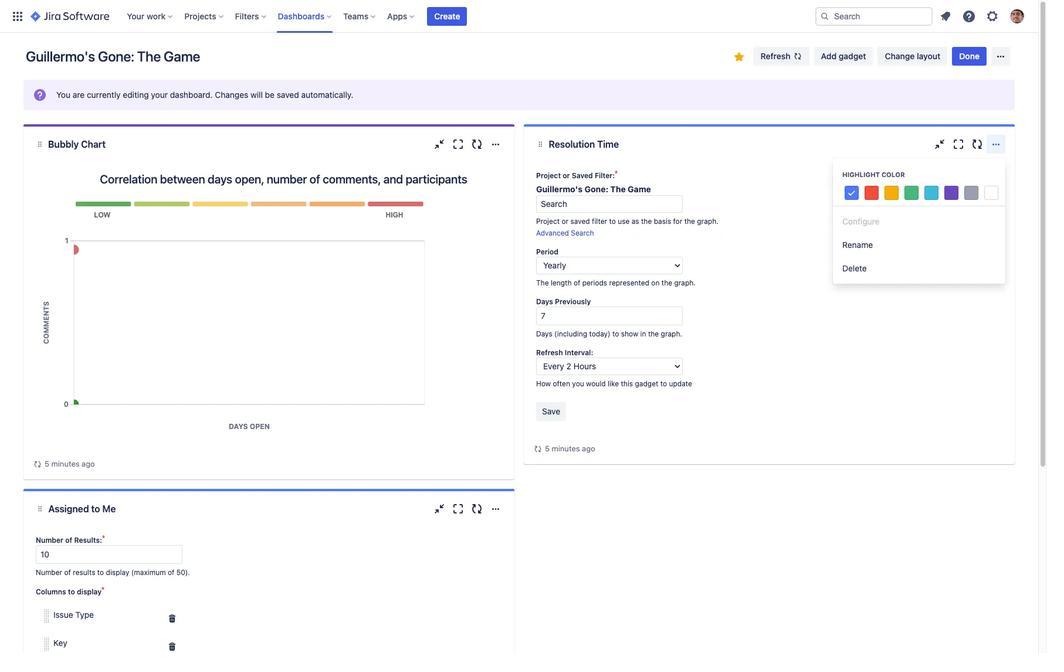 Task type: describe. For each thing, give the bounding box(es) containing it.
notifications image
[[939, 9, 953, 23]]

the right in
[[649, 330, 659, 339]]

editing
[[123, 90, 149, 100]]

length
[[551, 279, 572, 288]]

periods
[[583, 279, 608, 288]]

to inside project or saved filter to use as the basis for the graph. advanced search
[[610, 217, 616, 226]]

5 for resolution time
[[545, 444, 550, 454]]

correlation
[[100, 173, 158, 186]]

(including
[[555, 330, 588, 339]]

done link
[[953, 47, 987, 66]]

number of results:
[[36, 537, 102, 545]]

5 minutes ago for bubbly
[[45, 460, 95, 469]]

add gadget
[[822, 51, 867, 61]]

add
[[822, 51, 837, 61]]

number
[[267, 173, 307, 186]]

period
[[537, 248, 559, 257]]

dashboards
[[278, 11, 325, 21]]

rename
[[843, 240, 874, 250]]

more dashboard actions image
[[994, 49, 1009, 63]]

color
[[882, 171, 906, 178]]

number for number of results to display (maximum of 50).
[[36, 569, 62, 578]]

refresh bubbly chart image
[[470, 137, 484, 151]]

red image
[[865, 186, 879, 200]]

search
[[571, 229, 594, 238]]

to left show
[[613, 330, 620, 339]]

the right for
[[685, 217, 696, 226]]

to left update in the bottom right of the page
[[661, 380, 668, 389]]

chart
[[81, 139, 106, 150]]

columns to display
[[36, 588, 102, 597]]

create button
[[428, 7, 468, 26]]

more actions for bubbly chart gadget image
[[489, 137, 503, 151]]

time
[[598, 139, 619, 150]]

to right results
[[97, 569, 104, 578]]

days previously
[[537, 298, 591, 306]]

changes
[[215, 90, 249, 100]]

refresh image
[[793, 52, 803, 61]]

change layout
[[886, 51, 941, 61]]

gadget inside button
[[839, 51, 867, 61]]

of inside bubbly chart region
[[310, 173, 320, 186]]

advanced
[[537, 229, 569, 238]]

more actions for assigned to me gadget image
[[489, 503, 503, 517]]

50).
[[177, 569, 190, 578]]

the right as
[[642, 217, 652, 226]]

assigned to me
[[48, 504, 116, 515]]

teams button
[[340, 7, 381, 26]]

dashboards button
[[274, 7, 336, 26]]

Green radio
[[903, 184, 921, 202]]

refresh resolution time image
[[971, 137, 985, 151]]

maximize bubbly chart image
[[451, 137, 466, 151]]

teams
[[344, 11, 369, 21]]

Blue radio
[[844, 184, 861, 203]]

of inside resolution time region
[[574, 279, 581, 288]]

more actions for resolution time gadget image
[[990, 137, 1004, 151]]

results
[[73, 569, 95, 578]]

search field inside resolution time region
[[537, 195, 683, 213]]

days (including today) to show in the graph.
[[537, 330, 683, 339]]

graph. inside project or saved filter to use as the basis for the graph. advanced search
[[698, 217, 719, 226]]

resolution time
[[549, 139, 619, 150]]

resolution
[[549, 139, 595, 150]]

dashboard.
[[170, 90, 213, 100]]

white image
[[985, 186, 999, 200]]

project for project or saved filter:
[[537, 171, 561, 180]]

will
[[251, 90, 263, 100]]

between
[[160, 173, 205, 186]]

0 horizontal spatial gone:
[[98, 48, 134, 65]]

maximize assigned to me image
[[451, 503, 466, 517]]

settings image
[[986, 9, 1000, 23]]

refresh for refresh
[[761, 51, 791, 61]]

represented
[[610, 279, 650, 288]]

maximize resolution time image
[[952, 137, 966, 151]]

refresh for refresh interval:
[[537, 349, 563, 358]]

1 horizontal spatial display
[[106, 569, 129, 578]]

how often you would like this gadget to update
[[537, 380, 693, 389]]

search image
[[821, 11, 830, 21]]

type
[[75, 611, 94, 621]]

number for number of results:
[[36, 537, 63, 545]]

0 horizontal spatial the
[[137, 48, 161, 65]]

and
[[384, 173, 403, 186]]

an arrow curved in a circular way on the button that refreshes the dashboard image
[[33, 460, 42, 469]]

0 vertical spatial guillermo's gone: the game
[[26, 48, 200, 65]]

filter:
[[595, 171, 615, 180]]

interval:
[[565, 349, 594, 358]]

banner containing your work
[[0, 0, 1039, 33]]

your profile and settings image
[[1011, 9, 1025, 23]]

days for days (including today) to show in the graph.
[[537, 330, 553, 339]]

(maximum
[[131, 569, 166, 578]]

work
[[147, 11, 166, 21]]

you
[[573, 380, 585, 389]]

5 minutes ago for resolution
[[545, 444, 596, 454]]

layout
[[918, 51, 941, 61]]

filters button
[[232, 7, 271, 26]]

this
[[621, 380, 634, 389]]

refresh button
[[754, 47, 810, 66]]

gray image
[[965, 186, 979, 200]]

yellow image
[[885, 186, 899, 200]]

configure button
[[834, 210, 1006, 234]]

highlight color
[[843, 171, 906, 178]]

none submit inside resolution time region
[[537, 403, 567, 421]]

projects
[[184, 11, 216, 21]]

bubbly chart
[[48, 139, 106, 150]]

rename button
[[834, 234, 1006, 257]]

issue type
[[53, 611, 94, 621]]

your work button
[[123, 7, 177, 26]]

help image
[[963, 9, 977, 23]]

refresh interval:
[[537, 349, 594, 358]]

Teal radio
[[923, 184, 941, 202]]

appswitcher icon image
[[11, 9, 25, 23]]

project or saved filter to use as the basis for the graph. advanced search
[[537, 217, 719, 238]]

are
[[73, 90, 85, 100]]

minimize bubbly chart image
[[433, 137, 447, 151]]

in
[[641, 330, 647, 339]]

previously
[[555, 298, 591, 306]]



Task type: locate. For each thing, give the bounding box(es) containing it.
guillermo's gone: the game up currently
[[26, 48, 200, 65]]

Yellow radio
[[883, 184, 901, 202]]

1 horizontal spatial guillermo's
[[537, 184, 583, 194]]

Days Previously text field
[[537, 307, 683, 326]]

minimize assigned to me image
[[433, 503, 447, 517]]

2 days from the top
[[537, 330, 553, 339]]

green image
[[905, 186, 919, 200]]

gone: down filter:
[[585, 184, 609, 194]]

1 vertical spatial refresh
[[537, 349, 563, 358]]

saved
[[277, 90, 299, 100], [571, 217, 590, 226]]

0 horizontal spatial guillermo's gone: the game
[[26, 48, 200, 65]]

search field up the filter on the right top of the page
[[537, 195, 683, 213]]

1 vertical spatial gadget
[[635, 380, 659, 389]]

0 vertical spatial the
[[137, 48, 161, 65]]

1 vertical spatial or
[[562, 217, 569, 226]]

graph. for days (including today) to show in the graph.
[[661, 330, 683, 339]]

graph. right in
[[661, 330, 683, 339]]

delete button
[[834, 257, 1006, 281]]

5 minutes ago
[[545, 444, 596, 454], [45, 460, 95, 469]]

search field inside banner
[[816, 7, 933, 26]]

menu containing configure
[[834, 159, 1006, 284]]

refresh left refresh image
[[761, 51, 791, 61]]

refresh
[[761, 51, 791, 61], [537, 349, 563, 358]]

gone:
[[98, 48, 134, 65], [585, 184, 609, 194]]

1 horizontal spatial guillermo's gone: the game
[[537, 184, 652, 194]]

refresh inside resolution time region
[[537, 349, 563, 358]]

change layout button
[[879, 47, 948, 66]]

0 vertical spatial 5
[[545, 444, 550, 454]]

create
[[435, 11, 461, 21]]

0 vertical spatial gone:
[[98, 48, 134, 65]]

1 vertical spatial guillermo's gone: the game
[[537, 184, 652, 194]]

show
[[622, 330, 639, 339]]

number up the columns
[[36, 569, 62, 578]]

guillermo's gone: the game down filter:
[[537, 184, 652, 194]]

gadget inside resolution time region
[[635, 380, 659, 389]]

1 vertical spatial days
[[537, 330, 553, 339]]

Gray radio
[[963, 184, 981, 202]]

done
[[960, 51, 980, 61]]

0 horizontal spatial refresh
[[537, 349, 563, 358]]

days for days previously
[[537, 298, 554, 306]]

graph.
[[698, 217, 719, 226], [675, 279, 696, 288], [661, 330, 683, 339]]

0 horizontal spatial minutes
[[51, 460, 80, 469]]

gone: inside resolution time region
[[585, 184, 609, 194]]

1 vertical spatial ago
[[82, 460, 95, 469]]

number down assigned
[[36, 537, 63, 545]]

2 number from the top
[[36, 569, 62, 578]]

bubbly
[[48, 139, 79, 150]]

use
[[618, 217, 630, 226]]

apps button
[[384, 7, 419, 26]]

would
[[587, 380, 606, 389]]

of left results
[[64, 569, 71, 578]]

ago right an arrow curved in a circular way on the button that refreshes the dashboard icon
[[582, 444, 596, 454]]

the down filter:
[[611, 184, 626, 194]]

assigned
[[48, 504, 89, 515]]

gone: up currently
[[98, 48, 134, 65]]

your
[[127, 11, 145, 21]]

automatically.
[[301, 90, 354, 100]]

configure
[[843, 217, 880, 227]]

the
[[137, 48, 161, 65], [611, 184, 626, 194], [537, 279, 549, 288]]

0 horizontal spatial saved
[[277, 90, 299, 100]]

2 vertical spatial the
[[537, 279, 549, 288]]

highlight
[[843, 171, 881, 178]]

the up your
[[137, 48, 161, 65]]

1 horizontal spatial 5
[[545, 444, 550, 454]]

basis
[[654, 217, 672, 226]]

0 vertical spatial project
[[537, 171, 561, 180]]

0 vertical spatial graph.
[[698, 217, 719, 226]]

refresh inside refresh "button"
[[761, 51, 791, 61]]

game inside resolution time region
[[628, 184, 652, 194]]

blue image
[[846, 187, 859, 201]]

guillermo's down project or saved filter:
[[537, 184, 583, 194]]

days left (including
[[537, 330, 553, 339]]

guillermo's up the you
[[26, 48, 95, 65]]

1 horizontal spatial gadget
[[839, 51, 867, 61]]

display left "(maximum"
[[106, 569, 129, 578]]

gadget right the this
[[635, 380, 659, 389]]

1 project from the top
[[537, 171, 561, 180]]

0 horizontal spatial gadget
[[635, 380, 659, 389]]

0 vertical spatial ago
[[582, 444, 596, 454]]

jira software image
[[31, 9, 109, 23], [31, 9, 109, 23]]

or for saved
[[562, 217, 569, 226]]

group
[[834, 207, 1006, 284]]

1 vertical spatial project
[[537, 217, 560, 226]]

project for project or saved filter to use as the basis for the graph. advanced search
[[537, 217, 560, 226]]

resolution time region
[[534, 162, 1006, 456]]

projects button
[[181, 7, 228, 26]]

your
[[151, 90, 168, 100]]

bubbly chart region
[[33, 162, 505, 471]]

1 vertical spatial minutes
[[51, 460, 80, 469]]

5 minutes ago right an arrow curved in a circular way on the button that refreshes the dashboard image
[[45, 460, 95, 469]]

minutes inside resolution time region
[[552, 444, 580, 454]]

minutes right an arrow curved in a circular way on the button that refreshes the dashboard image
[[51, 460, 80, 469]]

minutes for bubbly
[[51, 460, 80, 469]]

0 vertical spatial refresh
[[761, 51, 791, 61]]

Red radio
[[864, 184, 881, 202]]

None text field
[[36, 546, 183, 565]]

or for saved
[[563, 171, 570, 180]]

filter
[[592, 217, 608, 226]]

graph. right for
[[698, 217, 719, 226]]

advanced search link
[[537, 229, 594, 238]]

0 vertical spatial guillermo's
[[26, 48, 95, 65]]

today)
[[590, 330, 611, 339]]

5 minutes ago inside resolution time region
[[545, 444, 596, 454]]

None submit
[[537, 403, 567, 421]]

saved inside project or saved filter to use as the basis for the graph. advanced search
[[571, 217, 590, 226]]

results:
[[74, 537, 102, 545]]

1 vertical spatial search field
[[537, 195, 683, 213]]

star guillermo's gone: the game image
[[732, 50, 746, 64]]

days down "length"
[[537, 298, 554, 306]]

1 vertical spatial graph.
[[675, 279, 696, 288]]

1 vertical spatial number
[[36, 569, 62, 578]]

project
[[537, 171, 561, 180], [537, 217, 560, 226]]

1 number from the top
[[36, 537, 63, 545]]

1 vertical spatial 5 minutes ago
[[45, 460, 95, 469]]

primary element
[[7, 0, 816, 33]]

your work
[[127, 11, 166, 21]]

saved
[[572, 171, 593, 180]]

1 vertical spatial 5
[[45, 460, 49, 469]]

minutes
[[552, 444, 580, 454], [51, 460, 80, 469]]

1 vertical spatial display
[[77, 588, 102, 597]]

the left "length"
[[537, 279, 549, 288]]

minutes right an arrow curved in a circular way on the button that refreshes the dashboard icon
[[552, 444, 580, 454]]

5 for bubbly chart
[[45, 460, 49, 469]]

5 inside bubbly chart region
[[45, 460, 49, 469]]

guillermo's gone: the game inside resolution time region
[[537, 184, 652, 194]]

how
[[537, 380, 551, 389]]

5 right an arrow curved in a circular way on the button that refreshes the dashboard icon
[[545, 444, 550, 454]]

1 horizontal spatial the
[[537, 279, 549, 288]]

teal image
[[925, 186, 939, 200]]

1 horizontal spatial ago
[[582, 444, 596, 454]]

game
[[164, 48, 200, 65], [628, 184, 652, 194]]

minutes for resolution
[[552, 444, 580, 454]]

group containing configure
[[834, 207, 1006, 284]]

game up as
[[628, 184, 652, 194]]

game up dashboard.
[[164, 48, 200, 65]]

as
[[632, 217, 640, 226]]

Search field
[[816, 7, 933, 26], [537, 195, 683, 213]]

issue
[[53, 611, 73, 621]]

update
[[669, 380, 693, 389]]

search field up "change"
[[816, 7, 933, 26]]

1 horizontal spatial game
[[628, 184, 652, 194]]

1 vertical spatial saved
[[571, 217, 590, 226]]

refresh assigned to me image
[[470, 503, 484, 517]]

apps
[[388, 11, 408, 21]]

of right "length"
[[574, 279, 581, 288]]

ago inside bubbly chart region
[[82, 460, 95, 469]]

me
[[102, 504, 116, 515]]

0 vertical spatial days
[[537, 298, 554, 306]]

0 horizontal spatial display
[[77, 588, 102, 597]]

of left results:
[[65, 537, 72, 545]]

ago for chart
[[82, 460, 95, 469]]

1 horizontal spatial minutes
[[552, 444, 580, 454]]

filters
[[235, 11, 259, 21]]

or
[[563, 171, 570, 180], [562, 217, 569, 226]]

project up the advanced
[[537, 217, 560, 226]]

0 horizontal spatial game
[[164, 48, 200, 65]]

the right on
[[662, 279, 673, 288]]

days
[[208, 173, 232, 186]]

5 minutes ago inside bubbly chart region
[[45, 460, 95, 469]]

graph. for the length of periods represented on the graph.
[[675, 279, 696, 288]]

saved right be
[[277, 90, 299, 100]]

minimize resolution time image
[[933, 137, 947, 151]]

minutes inside bubbly chart region
[[51, 460, 80, 469]]

0 horizontal spatial guillermo's
[[26, 48, 95, 65]]

project left saved
[[537, 171, 561, 180]]

1 horizontal spatial saved
[[571, 217, 590, 226]]

ago for time
[[582, 444, 596, 454]]

0 vertical spatial number
[[36, 537, 63, 545]]

to
[[610, 217, 616, 226], [613, 330, 620, 339], [661, 380, 668, 389], [91, 504, 100, 515], [97, 569, 104, 578], [68, 588, 75, 597]]

display
[[106, 569, 129, 578], [77, 588, 102, 597]]

comments,
[[323, 173, 381, 186]]

purple image
[[945, 186, 959, 200]]

0 vertical spatial display
[[106, 569, 129, 578]]

or up advanced search link
[[562, 217, 569, 226]]

1 horizontal spatial gone:
[[585, 184, 609, 194]]

number
[[36, 537, 63, 545], [36, 569, 62, 578]]

banner
[[0, 0, 1039, 33]]

5 right an arrow curved in a circular way on the button that refreshes the dashboard image
[[45, 460, 49, 469]]

days
[[537, 298, 554, 306], [537, 330, 553, 339]]

be
[[265, 90, 275, 100]]

the length of periods represented on the graph.
[[537, 279, 696, 288]]

2 project from the top
[[537, 217, 560, 226]]

of left "50)."
[[168, 569, 175, 578]]

on
[[652, 279, 660, 288]]

1 horizontal spatial 5 minutes ago
[[545, 444, 596, 454]]

you
[[56, 90, 70, 100]]

1 days from the top
[[537, 298, 554, 306]]

1 vertical spatial guillermo's
[[537, 184, 583, 194]]

to left me
[[91, 504, 100, 515]]

1 horizontal spatial refresh
[[761, 51, 791, 61]]

of right number
[[310, 173, 320, 186]]

0 vertical spatial minutes
[[552, 444, 580, 454]]

highlight color group
[[834, 159, 1006, 210]]

gadget right add at the top right of page
[[839, 51, 867, 61]]

0 horizontal spatial 5 minutes ago
[[45, 460, 95, 469]]

0 horizontal spatial ago
[[82, 460, 95, 469]]

ago up assigned to me
[[82, 460, 95, 469]]

project or saved filter:
[[537, 171, 615, 180]]

ago inside resolution time region
[[582, 444, 596, 454]]

Purple radio
[[943, 184, 961, 202]]

1 vertical spatial the
[[611, 184, 626, 194]]

delete
[[843, 264, 868, 274]]

White radio
[[983, 184, 1001, 202]]

number of results to display (maximum of 50).
[[36, 569, 190, 578]]

menu
[[834, 159, 1006, 284]]

1 vertical spatial gone:
[[585, 184, 609, 194]]

key
[[53, 639, 67, 649]]

0 vertical spatial or
[[563, 171, 570, 180]]

0 vertical spatial game
[[164, 48, 200, 65]]

2 horizontal spatial the
[[611, 184, 626, 194]]

graph. right on
[[675, 279, 696, 288]]

guillermo's gone: the game
[[26, 48, 200, 65], [537, 184, 652, 194]]

an arrow curved in a circular way on the button that refreshes the dashboard image
[[534, 445, 543, 454]]

0 vertical spatial gadget
[[839, 51, 867, 61]]

participants
[[406, 173, 468, 186]]

0 vertical spatial saved
[[277, 90, 299, 100]]

change
[[886, 51, 915, 61]]

project inside project or saved filter to use as the basis for the graph. advanced search
[[537, 217, 560, 226]]

often
[[553, 380, 571, 389]]

of
[[310, 173, 320, 186], [574, 279, 581, 288], [65, 537, 72, 545], [64, 569, 71, 578], [168, 569, 175, 578]]

open,
[[235, 173, 264, 186]]

2 vertical spatial graph.
[[661, 330, 683, 339]]

to left use
[[610, 217, 616, 226]]

1 horizontal spatial search field
[[816, 7, 933, 26]]

0 vertical spatial search field
[[816, 7, 933, 26]]

or inside project or saved filter to use as the basis for the graph. advanced search
[[562, 217, 569, 226]]

to right the columns
[[68, 588, 75, 597]]

0 vertical spatial 5 minutes ago
[[545, 444, 596, 454]]

display down results
[[77, 588, 102, 597]]

5 inside resolution time region
[[545, 444, 550, 454]]

columns
[[36, 588, 66, 597]]

refresh down (including
[[537, 349, 563, 358]]

saved up search
[[571, 217, 590, 226]]

for
[[674, 217, 683, 226]]

currently
[[87, 90, 121, 100]]

or left saved
[[563, 171, 570, 180]]

0 horizontal spatial 5
[[45, 460, 49, 469]]

0 horizontal spatial search field
[[537, 195, 683, 213]]

1 vertical spatial game
[[628, 184, 652, 194]]

add gadget button
[[815, 47, 874, 66]]

5 minutes ago right an arrow curved in a circular way on the button that refreshes the dashboard icon
[[545, 444, 596, 454]]

guillermo's inside resolution time region
[[537, 184, 583, 194]]



Task type: vqa. For each thing, say whether or not it's contained in the screenshot.
'category'
no



